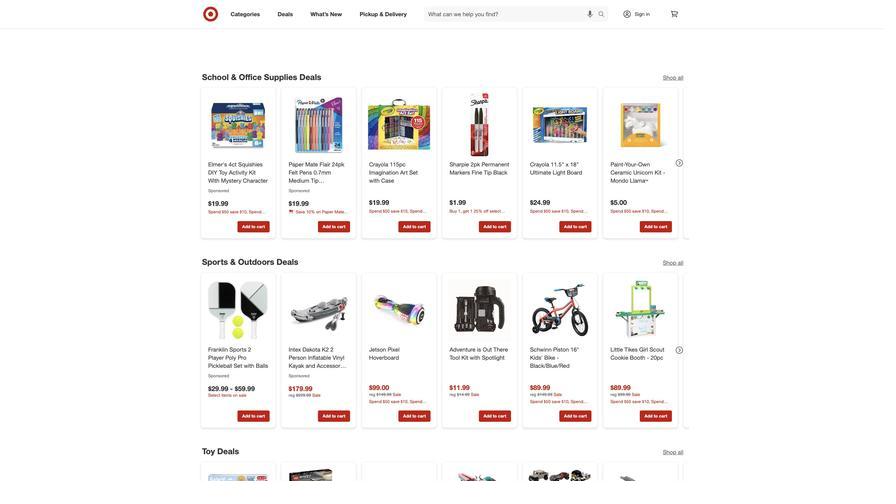 Task type: locate. For each thing, give the bounding box(es) containing it.
- inside $29.99 - $59.99 select items on sale
[[230, 385, 233, 393]]

add for paper mate flair 24pk felt pens 0.7mm medium tip multicolored
[[323, 224, 331, 229]]

reg down $179.99
[[289, 393, 295, 398]]

- right "unicorn"
[[663, 169, 665, 176]]

crayola up imagination
[[369, 161, 388, 168]]

$19.99 spend $50 save $10, spend $100 save $25 on select toys down mystery
[[208, 200, 263, 221]]

paw patrol liberty & poms toy vehicle playset image
[[448, 468, 511, 482], [448, 468, 511, 482]]

jetson pixel hoverboard image
[[368, 279, 431, 342], [368, 279, 431, 342]]

0 vertical spatial &
[[380, 10, 384, 18]]

$50 inside $89.99 reg $99.99 sale spend $50 save $10, spend $100 save $25 on select toys
[[624, 399, 631, 404]]

sponsored down 'kayak' at the bottom
[[289, 373, 310, 379]]

0 horizontal spatial set
[[234, 362, 242, 369]]

1 vertical spatial paper
[[322, 210, 333, 215]]

sponsored down with
[[208, 188, 229, 193]]

select inside the $24.99 spend $50 save $10, spend $100 save $25 on select toys
[[564, 215, 576, 220]]

0 horizontal spatial $89.99
[[530, 384, 550, 392]]

sale inside $99.00 reg $149.99 sale spend $50 save $10, spend $100 save $25 on select toys
[[393, 392, 401, 397]]

reg inside $179.99 reg $229.99 sale
[[289, 393, 295, 398]]

with inside intex dakota k2 2 person inflatable vinyl kayak and accessory kit with 86 inch oars, air pump, and carry bag for lakes and rivers, gray and red
[[297, 370, 308, 378]]

oars,
[[329, 370, 343, 378]]

unicorn
[[633, 169, 653, 176]]

$19.99 spend $50 save $10, spend $100 save $25 on select toys down case
[[369, 199, 424, 220]]

2 shop all from the top
[[663, 259, 684, 267]]

set down pro
[[234, 362, 242, 369]]

$19.99
[[369, 199, 389, 207], [208, 200, 228, 208], [289, 200, 309, 208]]

gray
[[307, 395, 319, 402]]

0 vertical spatial toy
[[219, 169, 227, 176]]

get
[[463, 209, 469, 214]]

$149.99 inside $89.99 reg $149.99 sale spend $50 save $10, spend $100 save $25 on select toys
[[538, 392, 553, 398]]

own
[[638, 161, 650, 168]]

kit down squishies at the left of page
[[249, 169, 256, 176]]

elmer's 4ct squishies diy toy activity kit with mystery character image
[[207, 94, 270, 157], [207, 94, 270, 157]]

$19.99 down case
[[369, 199, 389, 207]]

kit down adventure
[[462, 354, 468, 361]]

0 vertical spatial paper
[[289, 161, 304, 168]]

2 sharpie from the top
[[450, 215, 464, 220]]

$5.00
[[611, 199, 627, 207]]

adventure is out there tool kit with spotlight
[[450, 346, 508, 361]]

1 all from the top
[[678, 74, 684, 81]]

$89.99 inside $89.99 reg $149.99 sale spend $50 save $10, spend $100 save $25 on select toys
[[530, 384, 550, 392]]

1 horizontal spatial tip
[[484, 169, 492, 176]]

$10, inside $99.00 reg $149.99 sale spend $50 save $10, spend $100 save $25 on select toys
[[401, 399, 409, 404]]

2 vertical spatial shop all
[[663, 449, 684, 456]]

1 horizontal spatial crayola
[[530, 161, 549, 168]]

0 horizontal spatial 2
[[248, 346, 251, 353]]

2 vertical spatial &
[[230, 257, 236, 267]]

school
[[202, 72, 229, 82]]

spend $50 save $10, spend $100 save $25 on select toys button for crayola 115pc imagination art set with case
[[369, 209, 431, 220]]

shop for supplies
[[663, 74, 677, 81]]

sharpie 2pk permanent markers fine tip black image
[[448, 94, 511, 157], [448, 94, 511, 157]]

reg inside $11.99 reg $14.99 sale
[[450, 392, 456, 397]]

schwinn piston 16" kids' bike - black/blue/red image
[[529, 279, 592, 342], [529, 279, 592, 342]]

1 vertical spatial all
[[678, 259, 684, 267]]

pump,
[[297, 379, 313, 386]]

target toy shopping cart image
[[609, 468, 672, 482], [609, 468, 672, 482]]

add for crayola 11.5" x 18" ultimate light board
[[564, 224, 572, 229]]

add
[[403, 5, 411, 11], [484, 5, 492, 11], [564, 5, 572, 11], [242, 224, 250, 229], [323, 224, 331, 229], [403, 224, 411, 229], [484, 224, 492, 229], [564, 224, 572, 229], [645, 224, 653, 229], [242, 414, 250, 419], [323, 414, 331, 419], [403, 414, 411, 419], [484, 414, 492, 419], [564, 414, 572, 419], [645, 414, 653, 419]]

items down $29.99
[[221, 393, 232, 398]]

0 horizontal spatial $149.99
[[377, 392, 392, 397]]

0 horizontal spatial paper
[[289, 161, 304, 168]]

2
[[248, 346, 251, 353], [330, 346, 334, 353]]

set
[[409, 169, 418, 176], [234, 362, 242, 369]]

0 vertical spatial mate
[[305, 161, 318, 168]]

sponsored
[[208, 188, 229, 193], [289, 188, 310, 193], [208, 373, 229, 379], [289, 373, 310, 379]]

0 vertical spatial set
[[409, 169, 418, 176]]

sharpie down '1,'
[[450, 215, 464, 220]]

mate right 10%
[[335, 210, 344, 215]]

-
[[663, 169, 665, 176], [557, 354, 559, 361], [647, 354, 649, 361], [230, 385, 233, 393]]

with down imagination
[[369, 177, 380, 184]]

$89.99 down "black/blue/red"
[[530, 384, 550, 392]]

add for elmer's 4ct squishies diy toy activity kit with mystery character
[[242, 224, 250, 229]]

buy
[[450, 209, 457, 214]]

select inside $99.00 reg $149.99 sale spend $50 save $10, spend $100 save $25 on select toys
[[403, 405, 415, 410]]

set right art
[[409, 169, 418, 176]]

1 vertical spatial toy
[[202, 447, 215, 457]]

spend $50 save $10, spend $100 save $25 on select toys button for paint-your-own ceramic unicorn kit - mondo llama™
[[611, 209, 672, 220]]

$10,
[[562, 209, 570, 214], [401, 209, 409, 214], [642, 209, 650, 214], [240, 210, 248, 215], [401, 399, 409, 404], [642, 399, 650, 404], [562, 399, 570, 405]]

crayola 11.5" x 18" ultimate light board
[[530, 161, 582, 176]]

light
[[553, 169, 565, 176]]

add for jetson pixel hoverboard
[[403, 414, 411, 419]]

$100
[[530, 215, 539, 220], [369, 215, 378, 220], [611, 215, 620, 220], [208, 216, 217, 221], [369, 405, 378, 410], [611, 405, 620, 410], [530, 405, 539, 411]]

pixel
[[388, 346, 400, 353]]

schwinn piston 16" kids' bike - black/blue/red link
[[530, 346, 590, 370]]

franklin sports 2 player poly pro pickleball set with balls image
[[207, 279, 270, 342], [207, 279, 270, 342]]

to for adventure is out there tool kit with spotlight
[[493, 414, 497, 419]]

spend $50 save $10, spend $100 save $25 on select toys button for crayola 11.5" x 18" ultimate light board
[[530, 208, 592, 220]]

1 horizontal spatial toy
[[219, 169, 227, 176]]

add to cart for schwinn piston 16" kids' bike - black/blue/red
[[564, 414, 587, 419]]

lego speed champions mclaren solus gt & mclaren f1 lm 76918 image
[[287, 468, 350, 482], [287, 468, 350, 482]]

0 horizontal spatial sports
[[202, 257, 228, 267]]

character
[[243, 177, 268, 184]]

$89.99 up $99.99
[[611, 384, 631, 392]]

items
[[465, 215, 476, 220], [221, 393, 232, 398]]

little tikes girl scout cookie booth - 20pc image
[[609, 279, 672, 342], [609, 279, 672, 342]]

2 crayola from the left
[[530, 161, 549, 168]]

schwinn piston 16" kids' bike - black/blue/red
[[530, 346, 579, 369]]

$99.00 reg $149.99 sale spend $50 save $10, spend $100 save $25 on select toys
[[369, 384, 424, 410]]

with up pump,
[[297, 370, 308, 378]]

2 horizontal spatial $19.99
[[369, 199, 389, 207]]

$149.99 inside $99.00 reg $149.99 sale spend $50 save $10, spend $100 save $25 on select toys
[[377, 392, 392, 397]]

2 inside intex dakota k2 2 person inflatable vinyl kayak and accessory kit with 86 inch oars, air pump, and carry bag for lakes and rivers, gray and red
[[330, 346, 334, 353]]

add for crayola 115pc imagination art set with case
[[403, 224, 411, 229]]

with down pro
[[244, 362, 254, 369]]

1 horizontal spatial paper
[[322, 210, 333, 215]]

add to cart for adventure is out there tool kit with spotlight
[[484, 414, 506, 419]]

0 vertical spatial sports
[[202, 257, 228, 267]]

sale inside $11.99 reg $14.99 sale
[[471, 392, 479, 397]]

$89.99 inside $89.99 reg $99.99 sale spend $50 save $10, spend $100 save $25 on select toys
[[611, 384, 631, 392]]

paper mate flair 24pk felt pens 0.7mm medium tip multicolored
[[289, 161, 344, 192]]

0 horizontal spatial crayola
[[369, 161, 388, 168]]

$179.99
[[289, 385, 312, 393]]

1 $149.99 from the left
[[377, 392, 392, 397]]

$89.99
[[611, 384, 631, 392], [530, 384, 550, 392]]

person
[[289, 354, 306, 361]]

sports & outdoors deals
[[202, 257, 298, 267]]

$19.99 down with
[[208, 200, 228, 208]]

reg inside $89.99 reg $149.99 sale spend $50 save $10, spend $100 save $25 on select toys
[[530, 392, 536, 398]]

$25 inside $89.99 reg $99.99 sale spend $50 save $10, spend $100 save $25 on select toys
[[631, 405, 638, 410]]

$25 inside $99.00 reg $149.99 sale spend $50 save $10, spend $100 save $25 on select toys
[[389, 405, 396, 410]]

pens
[[299, 169, 312, 176]]

- right $29.99
[[230, 385, 233, 393]]

add to cart button
[[399, 3, 431, 14], [479, 3, 511, 14], [560, 3, 592, 14], [237, 221, 270, 233], [318, 221, 350, 233], [399, 221, 431, 233], [479, 221, 511, 233], [560, 221, 592, 233], [640, 221, 672, 233], [237, 411, 270, 422], [318, 411, 350, 422], [399, 411, 431, 422], [479, 411, 511, 422], [560, 411, 592, 422], [640, 411, 672, 422]]

$50 inside $5.00 spend $50 save $10, spend $100 save $25 on select toys
[[624, 209, 631, 214]]

add to cart for paint-your-own ceramic unicorn kit - mondo llama™
[[645, 224, 667, 229]]

1 shop all from the top
[[663, 74, 684, 81]]

0 horizontal spatial items
[[221, 393, 232, 398]]

1 horizontal spatial $19.99
[[289, 200, 309, 208]]

3 shop from the top
[[663, 449, 677, 456]]

crayola up ultimate
[[530, 161, 549, 168]]

on inside $89.99 reg $149.99 sale spend $50 save $10, spend $100 save $25 on select toys
[[558, 405, 563, 411]]

sale inside $89.99 reg $99.99 sale spend $50 save $10, spend $100 save $25 on select toys
[[632, 392, 640, 397]]

shop all for deals
[[663, 259, 684, 267]]

add to cart for franklin sports 2 player poly pro pickleball set with balls
[[242, 414, 265, 419]]

on inside $29.99 - $59.99 select items on sale
[[233, 393, 238, 398]]

jetson pixel hoverboard link
[[369, 346, 429, 362]]

$149.99 down $99.00
[[377, 392, 392, 397]]

& for delivery
[[380, 10, 384, 18]]

0 vertical spatial all
[[678, 74, 684, 81]]

crayola
[[369, 161, 388, 168], [530, 161, 549, 168]]

cart for intex dakota k2 2 person inflatable vinyl kayak and accessory kit with 86 inch oars, air pump, and carry bag for lakes and rivers, gray and red
[[337, 414, 345, 419]]

0 vertical spatial tip
[[484, 169, 492, 176]]

tikes
[[625, 346, 638, 353]]

to for paper mate flair 24pk felt pens 0.7mm medium tip multicolored
[[332, 224, 336, 229]]

toy inside elmer's 4ct squishies diy toy activity kit with mystery character
[[219, 169, 227, 176]]

18"
[[570, 161, 579, 168]]

with down the "is"
[[470, 354, 480, 361]]

kit inside elmer's 4ct squishies diy toy activity kit with mystery character
[[249, 169, 256, 176]]

adventure is out there tool kit with spotlight image
[[448, 279, 511, 342], [448, 279, 511, 342]]

carry
[[326, 379, 340, 386]]

$1.99
[[450, 199, 466, 207]]

1 horizontal spatial items
[[465, 215, 476, 220]]

with
[[208, 177, 219, 184]]

sale for adventure is out there tool kit with spotlight
[[471, 392, 479, 397]]

0 horizontal spatial $19.99 spend $50 save $10, spend $100 save $25 on select toys
[[208, 200, 263, 221]]

0 horizontal spatial mate
[[305, 161, 318, 168]]

mate up pens
[[305, 161, 318, 168]]

reg down $99.00
[[369, 392, 375, 397]]

black
[[493, 169, 507, 176]]

$100 inside $5.00 spend $50 save $10, spend $100 save $25 on select toys
[[611, 215, 620, 220]]

$89.99 reg $149.99 sale spend $50 save $10, spend $100 save $25 on select toys
[[530, 384, 585, 411]]

$11.99 reg $14.99 sale
[[450, 384, 479, 397]]

$149.99 down "black/blue/red"
[[538, 392, 553, 398]]

crayola for $24.99
[[530, 161, 549, 168]]

sponsored for $229.99
[[289, 373, 310, 379]]

2 vertical spatial shop
[[663, 449, 677, 456]]

crayola inside crayola 11.5" x 18" ultimate light board
[[530, 161, 549, 168]]

- right bike at the right
[[557, 354, 559, 361]]

shop all link
[[663, 74, 684, 82], [663, 259, 684, 267], [663, 449, 684, 457]]

2 2 from the left
[[330, 346, 334, 353]]

0 horizontal spatial $19.99
[[208, 200, 228, 208]]

poly
[[225, 354, 236, 361]]

hoverboard
[[369, 354, 399, 361]]

toys inside $89.99 reg $99.99 sale spend $50 save $10, spend $100 save $25 on select toys
[[657, 405, 665, 410]]

piston
[[553, 346, 569, 353]]

1 vertical spatial tip
[[311, 177, 319, 184]]

items inside $1.99 buy 1, get 1 25% off select sharpie items
[[465, 215, 476, 220]]

& for office
[[231, 72, 237, 82]]

reg inside $99.00 reg $149.99 sale spend $50 save $10, spend $100 save $25 on select toys
[[369, 392, 375, 397]]

off
[[484, 209, 489, 214]]

add for little tikes girl scout cookie booth - 20pc
[[645, 414, 653, 419]]

ceramic
[[611, 169, 632, 176]]

$29.99 - $59.99 select items on sale
[[208, 385, 255, 398]]

2 shop from the top
[[663, 259, 677, 267]]

paint-your-own ceramic unicorn kit - mondo llama™ image
[[609, 94, 672, 157], [609, 94, 672, 157]]

add to cart button for franklin sports 2 player poly pro pickleball set with balls
[[237, 411, 270, 422]]

$149.99 for $89.99
[[538, 392, 553, 398]]

1 horizontal spatial $149.99
[[538, 392, 553, 398]]

there
[[494, 346, 508, 353]]

ultimate
[[530, 169, 551, 176]]

1 horizontal spatial $19.99 spend $50 save $10, spend $100 save $25 on select toys
[[369, 199, 424, 220]]

sale inside $89.99 reg $149.99 sale spend $50 save $10, spend $100 save $25 on select toys
[[554, 392, 562, 398]]

$25 inside the $24.99 spend $50 save $10, spend $100 save $25 on select toys
[[550, 215, 557, 220]]

reg left $99.99
[[611, 392, 617, 397]]

1 sharpie from the top
[[450, 161, 469, 168]]

1 vertical spatial sharpie
[[450, 215, 464, 220]]

1 vertical spatial mate
[[335, 210, 344, 215]]

20pc
[[651, 354, 664, 361]]

intex dakota k2 2 person inflatable vinyl kayak and accessory kit with 86 inch oars, air pump, and carry bag for lakes and rivers, gray and red image
[[287, 279, 350, 342], [287, 279, 350, 342]]

add to cart
[[403, 5, 426, 11], [484, 5, 506, 11], [564, 5, 587, 11], [242, 224, 265, 229], [323, 224, 345, 229], [403, 224, 426, 229], [484, 224, 506, 229], [564, 224, 587, 229], [645, 224, 667, 229], [242, 414, 265, 419], [323, 414, 345, 419], [403, 414, 426, 419], [484, 414, 506, 419], [564, 414, 587, 419], [645, 414, 667, 419]]

add to cart button for elmer's 4ct squishies diy toy activity kit with mystery character
[[237, 221, 270, 233]]

spend $50 save $10, spend $100 save $25 on select toys button for little tikes girl scout cookie booth - 20pc
[[611, 399, 672, 410]]

kit up air
[[289, 370, 295, 378]]

1 vertical spatial shop all link
[[663, 259, 684, 267]]

1 vertical spatial set
[[234, 362, 242, 369]]

$59.99
[[235, 385, 255, 393]]

kit right "unicorn"
[[655, 169, 662, 176]]

buy 1, get 1 25% off select sharpie items button
[[450, 208, 511, 220]]

1 crayola from the left
[[369, 161, 388, 168]]

0 vertical spatial shop all
[[663, 74, 684, 81]]

2 vertical spatial shop all link
[[663, 449, 684, 457]]

$89.99 for schwinn piston 16" kids' bike - black/blue/red
[[530, 384, 550, 392]]

& left outdoors on the bottom left of page
[[230, 257, 236, 267]]

with
[[369, 177, 380, 184], [470, 354, 480, 361], [244, 362, 254, 369], [297, 370, 308, 378]]

for
[[300, 387, 307, 394]]

add to cart button for jetson pixel hoverboard
[[399, 411, 431, 422]]

$100 inside $89.99 reg $149.99 sale spend $50 save $10, spend $100 save $25 on select toys
[[530, 405, 539, 411]]

1 horizontal spatial mate
[[335, 210, 344, 215]]

felt
[[289, 169, 298, 176]]

1 horizontal spatial set
[[409, 169, 418, 176]]

reg
[[369, 392, 375, 397], [450, 392, 456, 397], [611, 392, 617, 397], [530, 392, 536, 398], [289, 393, 295, 398]]

1 shop from the top
[[663, 74, 677, 81]]

sharpie up 'markers'
[[450, 161, 469, 168]]

sale for little tikes girl scout cookie booth - 20pc
[[632, 392, 640, 397]]

1 2 from the left
[[248, 346, 251, 353]]

cart
[[418, 5, 426, 11], [498, 5, 506, 11], [579, 5, 587, 11], [257, 224, 265, 229], [337, 224, 345, 229], [418, 224, 426, 229], [498, 224, 506, 229], [579, 224, 587, 229], [659, 224, 667, 229], [257, 414, 265, 419], [337, 414, 345, 419], [418, 414, 426, 419], [498, 414, 506, 419], [579, 414, 587, 419], [659, 414, 667, 419]]

2 shop all link from the top
[[663, 259, 684, 267]]

all
[[678, 74, 684, 81], [678, 259, 684, 267], [678, 449, 684, 456]]

little tikes girl scout cookie booth - 20pc
[[611, 346, 665, 361]]

1 horizontal spatial 2
[[330, 346, 334, 353]]

reg down "black/blue/red"
[[530, 392, 536, 398]]

paper up the felt
[[289, 161, 304, 168]]

reg for schwinn piston 16" kids' bike - black/blue/red
[[530, 392, 536, 398]]

$19.99 up the save
[[289, 200, 309, 208]]

to for jetson pixel hoverboard
[[412, 414, 416, 419]]

paper mate flair 24pk felt pens 0.7mm medium tip multicolored image
[[287, 94, 350, 157], [287, 94, 350, 157]]

- left 20pc
[[647, 354, 649, 361]]

kit inside paint-your-own ceramic unicorn kit - mondo llama™
[[655, 169, 662, 176]]

1 vertical spatial shop all
[[663, 259, 684, 267]]

reg for jetson pixel hoverboard
[[369, 392, 375, 397]]

crayola 11.5" x 18" ultimate light board image
[[529, 94, 592, 157], [529, 94, 592, 157]]

to for crayola 11.5" x 18" ultimate light board
[[573, 224, 578, 229]]

to for intex dakota k2 2 person inflatable vinyl kayak and accessory kit with 86 inch oars, air pump, and carry bag for lakes and rivers, gray and red
[[332, 414, 336, 419]]

3 shop all from the top
[[663, 449, 684, 456]]

crayola 115pc imagination art set with case image
[[368, 94, 431, 157], [368, 94, 431, 157]]

add to cart for crayola 115pc imagination art set with case
[[403, 224, 426, 229]]

add to cart for crayola 11.5" x 18" ultimate light board
[[564, 224, 587, 229]]

1 vertical spatial items
[[221, 393, 232, 398]]

tip right the fine
[[484, 169, 492, 176]]

& for outdoors
[[230, 257, 236, 267]]

reg inside $89.99 reg $99.99 sale spend $50 save $10, spend $100 save $25 on select toys
[[611, 392, 617, 397]]

0 horizontal spatial tip
[[311, 177, 319, 184]]

add for intex dakota k2 2 person inflatable vinyl kayak and accessory kit with 86 inch oars, air pump, and carry bag for lakes and rivers, gray and red
[[323, 414, 331, 419]]

add to cart button for intex dakota k2 2 person inflatable vinyl kayak and accessory kit with 86 inch oars, air pump, and carry bag for lakes and rivers, gray and red
[[318, 411, 350, 422]]

2 all from the top
[[678, 259, 684, 267]]

sharpie inside 'sharpie 2pk permanent markers fine tip black'
[[450, 161, 469, 168]]

$25 inside $89.99 reg $149.99 sale spend $50 save $10, spend $100 save $25 on select toys
[[550, 405, 557, 411]]

0 vertical spatial items
[[465, 215, 476, 220]]

paper right 10%
[[322, 210, 333, 215]]

cart for paint-your-own ceramic unicorn kit - mondo llama™
[[659, 224, 667, 229]]

sponsored down the pickleball
[[208, 373, 229, 379]]

with inside crayola 115pc imagination art set with case
[[369, 177, 380, 184]]

and up 86
[[306, 362, 315, 369]]

hot wheels single pack – (styles may vary) image
[[529, 468, 592, 482], [529, 468, 592, 482]]

2 $149.99 from the left
[[538, 392, 553, 398]]

paper mate flair 24pk felt pens 0.7mm medium tip multicolored link
[[289, 161, 349, 192]]

your-
[[625, 161, 638, 168]]

crayola inside crayola 115pc imagination art set with case
[[369, 161, 388, 168]]

cart for franklin sports 2 player poly pro pickleball set with balls
[[257, 414, 265, 419]]

2 vertical spatial all
[[678, 449, 684, 456]]

squishies
[[238, 161, 263, 168]]

bluey ultimate lights & sounds playhouse with lucky image
[[207, 468, 270, 482], [207, 468, 270, 482]]

select
[[490, 209, 501, 214], [564, 215, 576, 220], [403, 215, 415, 220], [645, 215, 656, 220], [242, 216, 254, 221], [403, 405, 415, 410], [645, 405, 656, 410], [564, 405, 576, 411]]

1 horizontal spatial sports
[[229, 346, 246, 353]]

spend $50 save $10, spend $100 save $25 on select toys button for schwinn piston 16" kids' bike - black/blue/red
[[530, 399, 592, 411]]

2 inside franklin sports 2 player poly pro pickleball set with balls
[[248, 346, 251, 353]]

art
[[400, 169, 408, 176]]

1 horizontal spatial $89.99
[[611, 384, 631, 392]]

on inside save 10% on paper mate flair pens
[[316, 210, 321, 215]]

add for paint-your-own ceramic unicorn kit - mondo llama™
[[645, 224, 653, 229]]

0 vertical spatial shop all link
[[663, 74, 684, 82]]

0 vertical spatial sharpie
[[450, 161, 469, 168]]

$24.99 spend $50 save $10, spend $100 save $25 on select toys
[[530, 199, 585, 220]]

tip down the "0.7mm"
[[311, 177, 319, 184]]

& right pickup
[[380, 10, 384, 18]]

add to cart button for schwinn piston 16" kids' bike - black/blue/red
[[560, 411, 592, 422]]

toys inside the $24.99 spend $50 save $10, spend $100 save $25 on select toys
[[577, 215, 585, 220]]

& left office
[[231, 72, 237, 82]]

0 vertical spatial shop
[[663, 74, 677, 81]]

items down 1
[[465, 215, 476, 220]]

reg down $11.99
[[450, 392, 456, 397]]

on inside $99.00 reg $149.99 sale spend $50 save $10, spend $100 save $25 on select toys
[[397, 405, 402, 410]]

select inside $89.99 reg $149.99 sale spend $50 save $10, spend $100 save $25 on select toys
[[564, 405, 576, 411]]

1 shop all link from the top
[[663, 74, 684, 82]]

jetson
[[369, 346, 386, 353]]

1 vertical spatial shop
[[663, 259, 677, 267]]

rivers,
[[289, 395, 306, 402]]

115pc
[[390, 161, 406, 168]]

what's new
[[311, 10, 342, 18]]

1 vertical spatial sports
[[229, 346, 246, 353]]

1 vertical spatial &
[[231, 72, 237, 82]]



Task type: vqa. For each thing, say whether or not it's contained in the screenshot.
Add corresponding to Jetson Pixel Hoverboard
yes



Task type: describe. For each thing, give the bounding box(es) containing it.
add for adventure is out there tool kit with spotlight
[[484, 414, 492, 419]]

reg for adventure is out there tool kit with spotlight
[[450, 392, 456, 397]]

to for sharpie 2pk permanent markers fine tip black
[[493, 224, 497, 229]]

inch
[[317, 370, 328, 378]]

$100 inside $89.99 reg $99.99 sale spend $50 save $10, spend $100 save $25 on select toys
[[611, 405, 620, 410]]

intex
[[289, 346, 301, 353]]

jetson pixel hoverboard
[[369, 346, 400, 361]]

little
[[611, 346, 623, 353]]

tool
[[450, 354, 460, 361]]

$89.99 for little tikes girl scout cookie booth - 20pc
[[611, 384, 631, 392]]

pickup & delivery
[[360, 10, 407, 18]]

shop for deals
[[663, 259, 677, 267]]

sponsored for $59.99
[[208, 373, 229, 379]]

1
[[470, 209, 473, 214]]

school & office supplies deals
[[202, 72, 322, 82]]

to for crayola 115pc imagination art set with case
[[412, 224, 416, 229]]

add to cart button for sharpie 2pk permanent markers fine tip black
[[479, 221, 511, 233]]

2pk
[[471, 161, 480, 168]]

pickleball
[[208, 362, 232, 369]]

add to cart for little tikes girl scout cookie booth - 20pc
[[645, 414, 667, 419]]

outdoors
[[238, 257, 274, 267]]

add to cart button for crayola 115pc imagination art set with case
[[399, 221, 431, 233]]

$25 inside $5.00 spend $50 save $10, spend $100 save $25 on select toys
[[631, 215, 638, 220]]

sale for schwinn piston 16" kids' bike - black/blue/red
[[554, 392, 562, 398]]

$99.99
[[618, 392, 631, 397]]

deals link
[[272, 6, 302, 22]]

add to cart for jetson pixel hoverboard
[[403, 414, 426, 419]]

10%
[[306, 210, 315, 215]]

$14.99
[[457, 392, 470, 397]]

intex dakota k2 2 person inflatable vinyl kayak and accessory kit with 86 inch oars, air pump, and carry bag for lakes and rivers, gray and red link
[[289, 346, 349, 402]]

to for paint-your-own ceramic unicorn kit - mondo llama™
[[654, 224, 658, 229]]

toy deals
[[202, 447, 239, 457]]

on inside $5.00 spend $50 save $10, spend $100 save $25 on select toys
[[639, 215, 644, 220]]

franklin sports 2 player poly pro pickleball set with balls link
[[208, 346, 268, 370]]

out
[[483, 346, 492, 353]]

sale inside $179.99 reg $229.99 sale
[[312, 393, 321, 398]]

pro
[[238, 354, 246, 361]]

add for sharpie 2pk permanent markers fine tip black
[[484, 224, 492, 229]]

add to cart button for paint-your-own ceramic unicorn kit - mondo llama™
[[640, 221, 672, 233]]

$149.99 for $99.00
[[377, 392, 392, 397]]

air
[[289, 379, 295, 386]]

$100 inside the $24.99 spend $50 save $10, spend $100 save $25 on select toys
[[530, 215, 539, 220]]

cookie
[[611, 354, 629, 361]]

add to cart button for adventure is out there tool kit with spotlight
[[479, 411, 511, 422]]

$179.99 reg $229.99 sale
[[289, 385, 321, 398]]

add to cart for elmer's 4ct squishies diy toy activity kit with mystery character
[[242, 224, 265, 229]]

sports inside franklin sports 2 player poly pro pickleball set with balls
[[229, 346, 246, 353]]

bike
[[544, 354, 555, 361]]

kayak
[[289, 362, 304, 369]]

to for little tikes girl scout cookie booth - 20pc
[[654, 414, 658, 419]]

all for supplies
[[678, 74, 684, 81]]

crayola 115pc imagination art set with case
[[369, 161, 418, 184]]

to for franklin sports 2 player poly pro pickleball set with balls
[[251, 414, 255, 419]]

accessory
[[317, 362, 343, 369]]

toys inside $99.00 reg $149.99 sale spend $50 save $10, spend $100 save $25 on select toys
[[416, 405, 424, 410]]

$10, inside $5.00 spend $50 save $10, spend $100 save $25 on select toys
[[642, 209, 650, 214]]

on inside $89.99 reg $99.99 sale spend $50 save $10, spend $100 save $25 on select toys
[[639, 405, 644, 410]]

add to cart button for paper mate flair 24pk felt pens 0.7mm medium tip multicolored
[[318, 221, 350, 233]]

save 10% on paper mate flair pens button
[[289, 209, 350, 221]]

$1.99 buy 1, get 1 25% off select sharpie items
[[450, 199, 501, 220]]

pickup & delivery link
[[354, 6, 416, 22]]

sign in
[[635, 11, 650, 17]]

activity
[[229, 169, 247, 176]]

add for schwinn piston 16" kids' bike - black/blue/red
[[564, 414, 572, 419]]

paper inside save 10% on paper mate flair pens
[[322, 210, 333, 215]]

spotlight
[[482, 354, 505, 361]]

inflatable
[[308, 354, 331, 361]]

toys inside $5.00 spend $50 save $10, spend $100 save $25 on select toys
[[657, 215, 665, 220]]

scout
[[650, 346, 665, 353]]

sale
[[239, 393, 246, 398]]

set inside crayola 115pc imagination art set with case
[[409, 169, 418, 176]]

all for deals
[[678, 259, 684, 267]]

imagination
[[369, 169, 399, 176]]

to for elmer's 4ct squishies diy toy activity kit with mystery character
[[251, 224, 255, 229]]

cart for crayola 11.5" x 18" ultimate light board
[[579, 224, 587, 229]]

add to cart for paper mate flair 24pk felt pens 0.7mm medium tip multicolored
[[323, 224, 345, 229]]

$99.00
[[369, 384, 389, 392]]

schwinn
[[530, 346, 552, 353]]

sharpie inside $1.99 buy 1, get 1 25% off select sharpie items
[[450, 215, 464, 220]]

86
[[309, 370, 315, 378]]

and left red
[[321, 395, 330, 402]]

cart for elmer's 4ct squishies diy toy activity kit with mystery character
[[257, 224, 265, 229]]

$10, inside the $24.99 spend $50 save $10, spend $100 save $25 on select toys
[[562, 209, 570, 214]]

$100 inside $99.00 reg $149.99 sale spend $50 save $10, spend $100 save $25 on select toys
[[369, 405, 378, 410]]

$29.99
[[208, 385, 228, 393]]

reg for little tikes girl scout cookie booth - 20pc
[[611, 392, 617, 397]]

$89.99 reg $99.99 sale spend $50 save $10, spend $100 save $25 on select toys
[[611, 384, 665, 410]]

pickup
[[360, 10, 378, 18]]

select inside $89.99 reg $99.99 sale spend $50 save $10, spend $100 save $25 on select toys
[[645, 405, 656, 410]]

search
[[595, 11, 612, 18]]

shop all for supplies
[[663, 74, 684, 81]]

$229.99
[[296, 393, 311, 398]]

items inside $29.99 - $59.99 select items on sale
[[221, 393, 232, 398]]

set inside franklin sports 2 player poly pro pickleball set with balls
[[234, 362, 242, 369]]

with inside franklin sports 2 player poly pro pickleball set with balls
[[244, 362, 254, 369]]

4ct
[[229, 161, 237, 168]]

25%
[[474, 209, 483, 214]]

$50 inside the $24.99 spend $50 save $10, spend $100 save $25 on select toys
[[544, 209, 551, 214]]

multicolored
[[289, 185, 320, 192]]

franklin
[[208, 346, 228, 353]]

k2
[[322, 346, 329, 353]]

tip inside paper mate flair 24pk felt pens 0.7mm medium tip multicolored
[[311, 177, 319, 184]]

is
[[477, 346, 481, 353]]

1,
[[458, 209, 462, 214]]

cart for jetson pixel hoverboard
[[418, 414, 426, 419]]

- inside little tikes girl scout cookie booth - 20pc
[[647, 354, 649, 361]]

add to cart button for little tikes girl scout cookie booth - 20pc
[[640, 411, 672, 422]]

sharpie 2pk permanent markers fine tip black link
[[450, 161, 510, 177]]

3 all from the top
[[678, 449, 684, 456]]

shop all link for supplies
[[663, 74, 684, 82]]

$50 inside $89.99 reg $149.99 sale spend $50 save $10, spend $100 save $25 on select toys
[[544, 399, 551, 405]]

mate inside paper mate flair 24pk felt pens 0.7mm medium tip multicolored
[[305, 161, 318, 168]]

to for schwinn piston 16" kids' bike - black/blue/red
[[573, 414, 578, 419]]

cart for schwinn piston 16" kids' bike - black/blue/red
[[579, 414, 587, 419]]

add to cart for sharpie 2pk permanent markers fine tip black
[[484, 224, 506, 229]]

case
[[381, 177, 394, 184]]

sponsored down medium
[[289, 188, 310, 193]]

select inside $5.00 spend $50 save $10, spend $100 save $25 on select toys
[[645, 215, 656, 220]]

spend $50 save $10, spend $100 save $25 on select toys button for jetson pixel hoverboard
[[369, 399, 431, 410]]

cart for crayola 115pc imagination art set with case
[[418, 224, 426, 229]]

in
[[646, 11, 650, 17]]

what's
[[311, 10, 329, 18]]

and down carry
[[325, 387, 335, 394]]

player
[[208, 354, 224, 361]]

0.7mm
[[314, 169, 331, 176]]

elmer's 4ct squishies diy toy activity kit with mystery character link
[[208, 161, 268, 185]]

paper inside paper mate flair 24pk felt pens 0.7mm medium tip multicolored
[[289, 161, 304, 168]]

and down the inch
[[315, 379, 324, 386]]

select inside $1.99 buy 1, get 1 25% off select sharpie items
[[490, 209, 501, 214]]

- inside schwinn piston 16" kids' bike - black/blue/red
[[557, 354, 559, 361]]

booth
[[630, 354, 645, 361]]

bag
[[289, 387, 299, 394]]

$50 inside $99.00 reg $149.99 sale spend $50 save $10, spend $100 save $25 on select toys
[[383, 399, 390, 404]]

save
[[296, 210, 305, 215]]

with inside adventure is out there tool kit with spotlight
[[470, 354, 480, 361]]

adventure is out there tool kit with spotlight link
[[450, 346, 510, 362]]

save 10% on paper mate flair pens
[[289, 210, 344, 221]]

add to cart button for crayola 11.5" x 18" ultimate light board
[[560, 221, 592, 233]]

balls
[[256, 362, 268, 369]]

shop all link for deals
[[663, 259, 684, 267]]

11.5"
[[551, 161, 564, 168]]

$10, inside $89.99 reg $149.99 sale spend $50 save $10, spend $100 save $25 on select toys
[[562, 399, 570, 405]]

on inside the $24.99 spend $50 save $10, spend $100 save $25 on select toys
[[558, 215, 563, 220]]

What can we help you find? suggestions appear below search field
[[424, 6, 600, 22]]

search button
[[595, 6, 612, 23]]

$5.00 spend $50 save $10, spend $100 save $25 on select toys
[[611, 199, 665, 220]]

sponsored for $50
[[208, 188, 229, 193]]

cart for little tikes girl scout cookie booth - 20pc
[[659, 414, 667, 419]]

tip inside 'sharpie 2pk permanent markers fine tip black'
[[484, 169, 492, 176]]

0 horizontal spatial toy
[[202, 447, 215, 457]]

add for franklin sports 2 player poly pro pickleball set with balls
[[242, 414, 250, 419]]

cart for paper mate flair 24pk felt pens 0.7mm medium tip multicolored
[[337, 224, 345, 229]]

crayola 11.5" x 18" ultimate light board link
[[530, 161, 590, 177]]

cart for sharpie 2pk permanent markers fine tip black
[[498, 224, 506, 229]]

mystery
[[221, 177, 241, 184]]

select
[[208, 393, 220, 398]]

3 shop all link from the top
[[663, 449, 684, 457]]

toys inside $89.99 reg $149.99 sale spend $50 save $10, spend $100 save $25 on select toys
[[577, 405, 585, 411]]

mate inside save 10% on paper mate flair pens
[[335, 210, 344, 215]]

markers
[[450, 169, 470, 176]]

diy
[[208, 169, 217, 176]]

add to cart for intex dakota k2 2 person inflatable vinyl kayak and accessory kit with 86 inch oars, air pump, and carry bag for lakes and rivers, gray and red
[[323, 414, 345, 419]]

$10, inside $89.99 reg $99.99 sale spend $50 save $10, spend $100 save $25 on select toys
[[642, 399, 650, 404]]

kit inside intex dakota k2 2 person inflatable vinyl kayak and accessory kit with 86 inch oars, air pump, and carry bag for lakes and rivers, gray and red
[[289, 370, 295, 378]]

pens
[[297, 216, 306, 221]]

sale for jetson pixel hoverboard
[[393, 392, 401, 397]]

crayola for $19.99
[[369, 161, 388, 168]]

- inside paint-your-own ceramic unicorn kit - mondo llama™
[[663, 169, 665, 176]]

cart for adventure is out there tool kit with spotlight
[[498, 414, 506, 419]]

kit inside adventure is out there tool kit with spotlight
[[462, 354, 468, 361]]

sign in link
[[617, 6, 661, 22]]

crayola 115pc imagination art set with case link
[[369, 161, 429, 185]]



